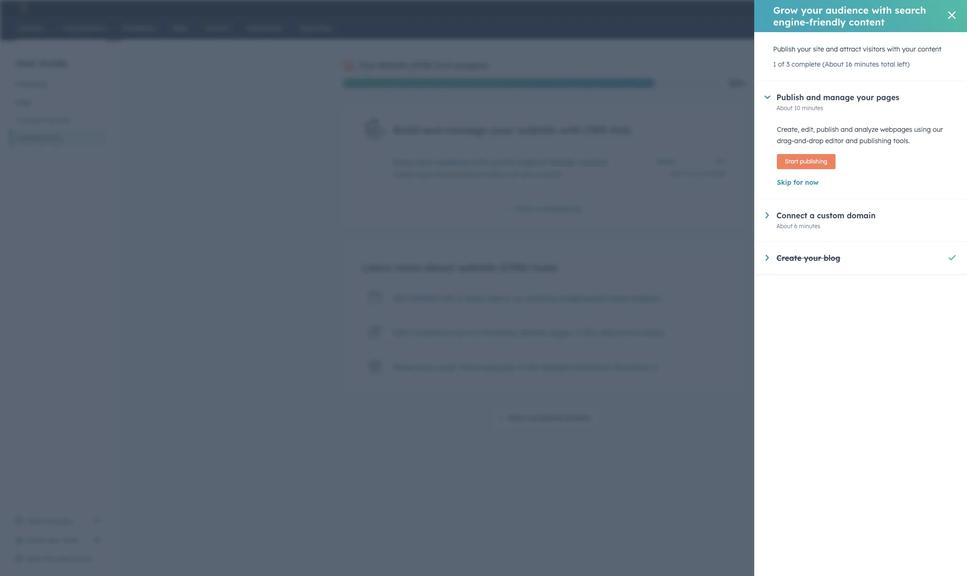 Task type: locate. For each thing, give the bounding box(es) containing it.
grow left calling icon
[[774, 4, 798, 16]]

1 vertical spatial on
[[443, 328, 452, 338]]

0 vertical spatial demo
[[643, 328, 664, 338]]

grow your audience with search engine-friendly content
[[774, 4, 927, 28]]

grow your audience with search engine-friendly content dialog
[[755, 0, 968, 577]]

1 vertical spatial (cms)
[[42, 134, 61, 142]]

engine- inside grow your audience with search engine-friendly content
[[774, 16, 810, 28]]

website up grow your audience with search engine-friendly content button
[[517, 124, 556, 137]]

1 horizontal spatial grow
[[774, 4, 798, 16]]

0 vertical spatial visitors
[[863, 45, 886, 53]]

1 horizontal spatial in
[[575, 328, 582, 338]]

with right help image
[[872, 4, 892, 16]]

grow inside grow your audience with search engine-friendly content publish your site and attract visitors with your content
[[393, 157, 413, 167]]

your
[[801, 4, 823, 16], [798, 45, 812, 53], [903, 45, 916, 53], [857, 93, 875, 102], [491, 124, 514, 137], [416, 157, 433, 167], [418, 170, 431, 179], [522, 170, 536, 179], [804, 254, 822, 263], [43, 518, 57, 526], [47, 537, 60, 545]]

a
[[810, 211, 815, 220], [457, 294, 462, 303], [559, 294, 564, 303], [409, 328, 414, 338], [479, 363, 484, 372]]

a left custom
[[810, 211, 815, 220]]

about left 6
[[777, 223, 793, 230]]

1 vertical spatial search
[[491, 157, 516, 167]]

on
[[513, 294, 523, 303], [443, 328, 452, 338]]

minutes
[[855, 60, 879, 69], [802, 105, 824, 112], [695, 170, 716, 177], [800, 223, 821, 230]]

2 horizontal spatial (cms)
[[500, 261, 530, 274]]

engine-
[[774, 16, 810, 28], [518, 157, 547, 167]]

(cms)
[[411, 61, 433, 70], [42, 134, 61, 142], [500, 261, 530, 274]]

start down drag-
[[785, 158, 799, 165]]

manage inside publish and manage your pages about 10 minutes
[[824, 93, 855, 102]]

search inside grow your audience with search engine-friendly content publish your site and attract visitors with your content
[[491, 157, 516, 167]]

a left high-
[[559, 294, 564, 303]]

0 horizontal spatial (cms)
[[42, 134, 61, 142]]

view your plan link
[[9, 512, 106, 531]]

audience inside grow your audience with search engine-friendly content publish your site and attract visitors with your content
[[435, 157, 470, 167]]

website (cms) button
[[9, 129, 106, 147]]

0 vertical spatial website
[[378, 61, 408, 70]]

grow your audience with search engine-friendly content publish your site and attract visitors with your content
[[393, 157, 607, 179]]

caret image
[[766, 212, 769, 219], [766, 255, 769, 261]]

completed for (1)
[[537, 205, 572, 213]]

0 vertical spatial publish
[[774, 45, 796, 53]]

grow your audience with search engine-friendly content button
[[393, 157, 650, 167]]

in
[[575, 328, 582, 338], [518, 363, 525, 372]]

marketing button
[[9, 75, 106, 93]]

1 horizontal spatial engine-
[[774, 16, 810, 28]]

site inside grow your audience with search engine-friendly content publish your site and attract visitors with your content
[[433, 170, 444, 179]]

start down the invite
[[26, 555, 42, 564]]

team
[[62, 537, 79, 545]]

0 horizontal spatial site
[[433, 170, 444, 179]]

publish up 10
[[777, 93, 804, 102]]

2 link opens in a new window image from the top
[[651, 365, 658, 372]]

0 horizontal spatial visitors
[[483, 170, 506, 179]]

0 horizontal spatial audience
[[435, 157, 470, 167]]

0 vertical spatial 16
[[846, 60, 853, 69]]

link opens in a new window image
[[651, 363, 658, 375], [651, 365, 658, 372]]

6
[[795, 223, 798, 230]]

get left hands-
[[393, 328, 407, 338]]

quick
[[465, 294, 485, 303]]

16 left left
[[688, 170, 693, 177]]

search inside grow your audience with search engine-friendly content
[[895, 4, 927, 16]]

0 horizontal spatial engine-
[[518, 157, 547, 167]]

need some help? find a partner in the hubspot solutions directory
[[393, 363, 650, 372]]

1 vertical spatial publishing
[[800, 158, 828, 165]]

manage for publish
[[824, 93, 855, 102]]

0 vertical spatial (cms)
[[411, 61, 433, 70]]

1 horizontal spatial manage
[[824, 93, 855, 102]]

1 vertical spatial completed
[[528, 414, 562, 422]]

2 get from the top
[[393, 328, 407, 338]]

publish down "build"
[[393, 170, 416, 179]]

about inside connect a custom domain about 6 minutes
[[777, 223, 793, 230]]

visitors inside grow your audience with search engine-friendly content dialog
[[863, 45, 886, 53]]

your inside invite your team button
[[47, 537, 60, 545]]

website right your
[[378, 61, 408, 70]]

1 horizontal spatial search
[[895, 4, 927, 16]]

1 vertical spatial caret image
[[766, 255, 769, 261]]

sales
[[15, 98, 32, 106]]

pages left this
[[549, 328, 572, 338]]

demo right interactive
[[643, 328, 664, 338]]

1
[[774, 60, 777, 69]]

visitors
[[863, 45, 886, 53], [483, 170, 506, 179]]

0 horizontal spatial 16
[[688, 170, 693, 177]]

a right find
[[479, 363, 484, 372]]

friendly inside grow your audience with search engine-friendly content publish your site and attract visitors with your content
[[547, 157, 576, 167]]

our
[[933, 125, 944, 134]]

2 caret image from the top
[[766, 255, 769, 261]]

1 vertical spatial visitors
[[483, 170, 506, 179]]

completed for sections
[[528, 414, 562, 422]]

grow down "build"
[[393, 157, 413, 167]]

engine- for grow your audience with search engine-friendly content publish your site and attract visitors with your content
[[518, 157, 547, 167]]

caret image
[[765, 96, 771, 99]]

your inside grow your audience with search engine-friendly content
[[801, 4, 823, 16]]

engine- for grow your audience with search engine-friendly content
[[774, 16, 810, 28]]

1 vertical spatial demo
[[74, 555, 92, 564]]

0 horizontal spatial attract
[[460, 170, 481, 179]]

minutes right 10
[[802, 105, 824, 112]]

user guide
[[15, 57, 67, 69]]

pages down "total"
[[877, 93, 900, 102]]

1 horizontal spatial on
[[513, 294, 523, 303]]

website down customer on the left top of the page
[[15, 134, 40, 142]]

0 vertical spatial search
[[895, 4, 927, 16]]

0 vertical spatial site
[[813, 45, 824, 53]]

menu
[[766, 0, 956, 15]]

performing
[[586, 294, 629, 303]]

engine- down "build and manage your website with cms hub"
[[518, 157, 547, 167]]

notifications button
[[890, 0, 906, 15]]

0 horizontal spatial start
[[26, 555, 42, 564]]

attract
[[840, 45, 862, 53], [460, 170, 481, 179]]

on right the lesson at the bottom of page
[[513, 294, 523, 303]]

publish for and
[[777, 93, 804, 102]]

1 horizontal spatial publishing
[[860, 137, 892, 145]]

settings link
[[877, 3, 888, 13]]

0 vertical spatial completed
[[537, 205, 572, 213]]

close image
[[949, 11, 956, 19]]

sales button
[[9, 93, 106, 111]]

completed left '(1)'
[[537, 205, 572, 213]]

caret image left connect
[[766, 212, 769, 219]]

caret image left create
[[766, 255, 769, 261]]

customer
[[15, 116, 45, 124]]

0 horizontal spatial demo
[[74, 555, 92, 564]]

1 horizontal spatial attract
[[840, 45, 862, 53]]

minutes inside publish and manage your pages about 10 minutes
[[802, 105, 824, 112]]

and
[[826, 45, 838, 53], [807, 93, 821, 102], [422, 124, 442, 137], [841, 125, 853, 134], [846, 137, 858, 145], [446, 170, 458, 179]]

sections
[[564, 414, 591, 422]]

manage for build
[[445, 124, 488, 137]]

engine- down upgrade
[[774, 16, 810, 28]]

0 horizontal spatial pages
[[549, 328, 572, 338]]

82%
[[730, 79, 745, 88]]

friendly inside grow your audience with search engine-friendly content
[[810, 16, 846, 28]]

site
[[813, 45, 824, 53], [433, 170, 444, 179]]

publishing
[[860, 137, 892, 145], [800, 158, 828, 165]]

1 horizontal spatial friendly
[[810, 16, 846, 28]]

0 vertical spatial pages
[[877, 93, 900, 102]]

1 vertical spatial 16
[[688, 170, 693, 177]]

0 vertical spatial start
[[785, 158, 799, 165]]

0 horizontal spatial website
[[15, 134, 40, 142]]

intro
[[454, 328, 472, 338]]

1 horizontal spatial 16
[[846, 60, 853, 69]]

1 vertical spatial engine-
[[518, 157, 547, 167]]

in left this
[[575, 328, 582, 338]]

1 vertical spatial get
[[393, 328, 407, 338]]

audience
[[826, 4, 869, 16], [435, 157, 470, 167]]

complete
[[792, 60, 821, 69]]

1 vertical spatial tools
[[533, 261, 558, 274]]

visitors down grow your audience with search engine-friendly content button
[[483, 170, 506, 179]]

drop
[[809, 137, 824, 145]]

0 vertical spatial grow
[[774, 4, 798, 16]]

0 vertical spatial attract
[[840, 45, 862, 53]]

demo inside start overview demo link
[[74, 555, 92, 564]]

0 horizontal spatial grow
[[393, 157, 413, 167]]

settings image
[[878, 4, 887, 13]]

with right 'started'
[[439, 294, 455, 303]]

0 horizontal spatial search
[[491, 157, 516, 167]]

help image
[[862, 4, 871, 13]]

1 vertical spatial audience
[[435, 157, 470, 167]]

overview
[[44, 555, 72, 564]]

publishing down analyze
[[860, 137, 892, 145]]

0 vertical spatial friendly
[[810, 16, 846, 28]]

a left hands-
[[409, 328, 414, 338]]

0 horizontal spatial friendly
[[547, 157, 576, 167]]

learn more about website (cms) tools
[[362, 261, 558, 274]]

minutes right 6
[[800, 223, 821, 230]]

guide
[[40, 57, 67, 69]]

1 vertical spatial grow
[[393, 157, 413, 167]]

customer service
[[15, 116, 70, 124]]

publish
[[774, 45, 796, 53], [777, 93, 804, 102], [393, 170, 416, 179]]

menu item
[[816, 0, 818, 15]]

show
[[517, 205, 535, 213], [508, 414, 526, 422]]

create your blog
[[777, 254, 841, 263]]

1 horizontal spatial pages
[[877, 93, 900, 102]]

0 vertical spatial audience
[[826, 4, 869, 16]]

publishing down drop
[[800, 158, 828, 165]]

left
[[718, 170, 727, 177]]

0 vertical spatial show
[[517, 205, 535, 213]]

0 vertical spatial about
[[777, 105, 793, 112]]

1 vertical spatial show
[[508, 414, 526, 422]]

engine- inside grow your audience with search engine-friendly content publish your site and attract visitors with your content
[[518, 157, 547, 167]]

hubspot
[[542, 363, 575, 372]]

1 vertical spatial attract
[[460, 170, 481, 179]]

with inside grow your audience with search engine-friendly content
[[872, 4, 892, 16]]

publishing inside create, edit, publish and analyze webpages using our drag-and-drop editor and publishing tools.
[[860, 137, 892, 145]]

publish for your
[[774, 45, 796, 53]]

start overview demo
[[26, 555, 92, 564]]

create your blog button
[[766, 254, 841, 263]]

0 vertical spatial tools
[[435, 61, 453, 70]]

start
[[785, 158, 799, 165], [26, 555, 42, 564]]

1 horizontal spatial start
[[785, 158, 799, 165]]

0 vertical spatial engine-
[[774, 16, 810, 28]]

tools.
[[894, 137, 910, 145]]

about left 10
[[777, 105, 793, 112]]

publish inside grow your audience with search engine-friendly content publish your site and attract visitors with your content
[[393, 170, 416, 179]]

1 vertical spatial site
[[433, 170, 444, 179]]

start inside start overview demo link
[[26, 555, 42, 564]]

publish inside publish and manage your pages about 10 minutes
[[777, 93, 804, 102]]

on left intro
[[443, 328, 452, 338]]

(about
[[823, 60, 844, 69]]

1 horizontal spatial visitors
[[863, 45, 886, 53]]

1 horizontal spatial (cms)
[[411, 61, 433, 70]]

0 horizontal spatial in
[[518, 363, 525, 372]]

0 horizontal spatial manage
[[445, 124, 488, 137]]

this
[[584, 328, 598, 338]]

attract inside grow your audience with search engine-friendly content publish your site and attract visitors with your content
[[460, 170, 481, 179]]

help?
[[438, 363, 458, 372]]

search for grow your audience with search engine-friendly content publish your site and attract visitors with your content
[[491, 157, 516, 167]]

your website (cms) tools progress progress bar
[[343, 79, 654, 88]]

1 horizontal spatial audience
[[826, 4, 869, 16]]

get started with a quick lesson on creating a high-performing website link
[[393, 294, 660, 303]]

1 get from the top
[[393, 294, 407, 303]]

0 vertical spatial publishing
[[860, 137, 892, 145]]

1 horizontal spatial site
[[813, 45, 824, 53]]

and-
[[795, 137, 809, 145]]

completed left sections
[[528, 414, 562, 422]]

website right performing at right
[[632, 294, 660, 303]]

1 vertical spatial website
[[15, 134, 40, 142]]

menu containing music
[[766, 0, 956, 15]]

audience inside grow your audience with search engine-friendly content
[[826, 4, 869, 16]]

grow
[[774, 4, 798, 16], [393, 157, 413, 167]]

2 vertical spatial (cms)
[[500, 261, 530, 274]]

1 vertical spatial start
[[26, 555, 42, 564]]

greg robinson image
[[914, 3, 923, 12]]

marketplaces image
[[843, 4, 851, 13]]

0 vertical spatial on
[[513, 294, 523, 303]]

1 vertical spatial pages
[[549, 328, 572, 338]]

invite your team
[[26, 537, 79, 545]]

for
[[794, 178, 804, 187]]

start inside start publishing 'link'
[[785, 158, 799, 165]]

using
[[915, 125, 931, 134]]

in left the the
[[518, 363, 525, 372]]

website
[[517, 124, 556, 137], [458, 261, 497, 274], [632, 294, 660, 303], [518, 328, 547, 338]]

1 vertical spatial manage
[[445, 124, 488, 137]]

3
[[787, 60, 790, 69]]

0 vertical spatial get
[[393, 294, 407, 303]]

visitors up "total"
[[863, 45, 886, 53]]

grow inside grow your audience with search engine-friendly content
[[774, 4, 798, 16]]

0 vertical spatial manage
[[824, 93, 855, 102]]

content down help image
[[849, 16, 885, 28]]

website right building
[[518, 328, 547, 338]]

2 vertical spatial publish
[[393, 170, 416, 179]]

get a hands-on intro to building website pages in this interactive demo link
[[393, 328, 664, 338]]

0 vertical spatial caret image
[[766, 212, 769, 219]]

demo down team
[[74, 555, 92, 564]]

1 vertical spatial about
[[670, 170, 686, 177]]

1 horizontal spatial website
[[378, 61, 408, 70]]

Search HubSpot search field
[[835, 20, 951, 36]]

tools left the progress at top
[[435, 61, 453, 70]]

pages inside publish and manage your pages about 10 minutes
[[877, 93, 900, 102]]

content down music popup button
[[918, 45, 942, 53]]

publishing inside 'link'
[[800, 158, 828, 165]]

about down the [object object] complete progress bar
[[670, 170, 686, 177]]

tools up creating
[[533, 261, 558, 274]]

2 vertical spatial about
[[777, 223, 793, 230]]

start overview demo link
[[9, 550, 106, 569]]

skip
[[777, 178, 792, 187]]

publish up of on the right
[[774, 45, 796, 53]]

0 horizontal spatial publishing
[[800, 158, 828, 165]]

16 right (about
[[846, 60, 853, 69]]

audience for grow your audience with search engine-friendly content
[[826, 4, 869, 16]]

building
[[485, 328, 516, 338]]

start for start overview demo
[[26, 555, 42, 564]]

1 vertical spatial in
[[518, 363, 525, 372]]

content
[[849, 16, 885, 28], [918, 45, 942, 53], [579, 157, 607, 167], [538, 170, 562, 179]]

friendly
[[810, 16, 846, 28], [547, 157, 576, 167]]

link opens in a new window image
[[94, 516, 100, 528], [94, 518, 100, 525]]

1 vertical spatial publish
[[777, 93, 804, 102]]

lesson
[[488, 294, 511, 303]]

[object object] complete progress bar
[[656, 160, 674, 163]]

1 vertical spatial friendly
[[547, 157, 576, 167]]

33%
[[716, 158, 727, 165]]

get left 'started'
[[393, 294, 407, 303]]



Task type: describe. For each thing, give the bounding box(es) containing it.
help button
[[859, 0, 875, 15]]

grow for grow your audience with search engine-friendly content publish your site and attract visitors with your content
[[393, 157, 413, 167]]

the
[[527, 363, 539, 372]]

get a hands-on intro to building website pages in this interactive demo
[[393, 328, 664, 338]]

creating
[[525, 294, 557, 303]]

10
[[795, 105, 801, 112]]

publish your site and attract visitors with your content
[[774, 45, 942, 53]]

marketing
[[15, 80, 47, 88]]

webpages
[[881, 125, 913, 134]]

show completed sections
[[508, 414, 591, 422]]

1 of 3 complete (about 16 minutes total left)
[[774, 60, 910, 69]]

minutes left left
[[695, 170, 716, 177]]

view
[[26, 518, 41, 526]]

publish
[[817, 125, 839, 134]]

invite
[[26, 537, 45, 545]]

of
[[778, 60, 785, 69]]

edit,
[[802, 125, 815, 134]]

and inside publish and manage your pages about 10 minutes
[[807, 93, 821, 102]]

about inside publish and manage your pages about 10 minutes
[[777, 105, 793, 112]]

learn
[[362, 261, 392, 274]]

show completed (1)
[[517, 205, 582, 213]]

need
[[393, 363, 413, 372]]

show for show completed (1)
[[517, 205, 535, 213]]

get for get a hands-on intro to building website pages in this interactive demo
[[393, 328, 407, 338]]

search for grow your audience with search engine-friendly content
[[895, 4, 927, 16]]

website up quick
[[458, 261, 497, 274]]

some
[[416, 363, 436, 372]]

about 16 minutes left
[[670, 170, 727, 177]]

hubspot image
[[17, 2, 28, 13]]

with down "build and manage your website with cms hub"
[[472, 157, 488, 167]]

1 horizontal spatial demo
[[643, 328, 664, 338]]

show for show completed sections
[[508, 414, 526, 422]]

high-
[[566, 294, 586, 303]]

music button
[[908, 0, 955, 15]]

calling icon button
[[819, 1, 835, 14]]

hands-
[[416, 328, 443, 338]]

your website (cms) tools progress
[[358, 61, 489, 70]]

solutions
[[577, 363, 612, 372]]

content down cms
[[579, 157, 607, 167]]

website inside button
[[15, 134, 40, 142]]

content inside grow your audience with search engine-friendly content
[[849, 16, 885, 28]]

service
[[47, 116, 70, 124]]

upgrade
[[783, 5, 809, 12]]

custom
[[817, 211, 845, 220]]

1 horizontal spatial tools
[[533, 261, 558, 274]]

minutes down publish your site and attract visitors with your content on the right top
[[855, 60, 879, 69]]

connect a custom domain about 6 minutes
[[777, 211, 876, 230]]

user guide views element
[[9, 41, 106, 147]]

(cms) inside website (cms) button
[[42, 134, 61, 142]]

0 vertical spatial in
[[575, 328, 582, 338]]

interactive
[[600, 328, 641, 338]]

with up "total"
[[888, 45, 901, 53]]

site inside grow your audience with search engine-friendly content dialog
[[813, 45, 824, 53]]

analyze
[[855, 125, 879, 134]]

1 link opens in a new window image from the top
[[94, 516, 100, 528]]

more
[[395, 261, 421, 274]]

get for get started with a quick lesson on creating a high-performing website
[[393, 294, 407, 303]]

invite your team button
[[9, 531, 106, 550]]

plan
[[59, 518, 73, 526]]

get started with a quick lesson on creating a high-performing website
[[393, 294, 660, 303]]

user
[[15, 57, 37, 69]]

view your plan
[[26, 518, 73, 526]]

notifications image
[[894, 4, 903, 13]]

hubspot link
[[11, 2, 35, 13]]

with left cms
[[559, 124, 581, 137]]

search button
[[943, 20, 959, 36]]

your inside publish and manage your pages about 10 minutes
[[857, 93, 875, 102]]

marketplaces button
[[837, 0, 857, 15]]

need some help? find a partner in the hubspot solutions directory link
[[393, 363, 660, 375]]

with down grow your audience with search engine-friendly content button
[[507, 170, 521, 179]]

attract inside grow your audience with search engine-friendly content dialog
[[840, 45, 862, 53]]

create, edit, publish and analyze webpages using our drag-and-drop editor and publishing tools.
[[777, 125, 944, 145]]

partner
[[487, 363, 516, 372]]

a left quick
[[457, 294, 462, 303]]

connect
[[777, 211, 808, 220]]

start publishing
[[785, 158, 828, 165]]

(1)
[[574, 205, 582, 213]]

upgrade image
[[773, 4, 781, 13]]

to
[[475, 328, 482, 338]]

calling icon image
[[823, 4, 831, 12]]

1 caret image from the top
[[766, 212, 769, 219]]

your inside view your plan link
[[43, 518, 57, 526]]

content down grow your audience with search engine-friendly content button
[[538, 170, 562, 179]]

grow for grow your audience with search engine-friendly content
[[774, 4, 798, 16]]

hub
[[610, 124, 631, 137]]

friendly for grow your audience with search engine-friendly content publish your site and attract visitors with your content
[[547, 157, 576, 167]]

drag-
[[777, 137, 795, 145]]

find
[[461, 363, 477, 372]]

0 horizontal spatial on
[[443, 328, 452, 338]]

friendly for grow your audience with search engine-friendly content
[[810, 16, 846, 28]]

visitors inside grow your audience with search engine-friendly content publish your site and attract visitors with your content
[[483, 170, 506, 179]]

a inside connect a custom domain about 6 minutes
[[810, 211, 815, 220]]

minutes inside connect a custom domain about 6 minutes
[[800, 223, 821, 230]]

0 horizontal spatial tools
[[435, 61, 453, 70]]

skip for now button
[[777, 177, 945, 188]]

1 link opens in a new window image from the top
[[651, 363, 658, 375]]

show completed (1) button
[[506, 203, 582, 216]]

customer service button
[[9, 111, 106, 129]]

build and manage your website with cms hub
[[393, 124, 631, 137]]

create
[[777, 254, 802, 263]]

progress
[[456, 61, 489, 70]]

start for start publishing
[[785, 158, 799, 165]]

caret image inside create your blog dropdown button
[[766, 255, 769, 261]]

audience for grow your audience with search engine-friendly content publish your site and attract visitors with your content
[[435, 157, 470, 167]]

left)
[[898, 60, 910, 69]]

cms
[[584, 124, 607, 137]]

directory
[[614, 363, 650, 372]]

domain
[[847, 211, 876, 220]]

and inside grow your audience with search engine-friendly content publish your site and attract visitors with your content
[[446, 170, 458, 179]]

music
[[924, 4, 941, 11]]

show completed sections button
[[490, 409, 598, 429]]

2 link opens in a new window image from the top
[[94, 518, 100, 525]]

start publishing link
[[777, 154, 836, 169]]

started
[[409, 294, 436, 303]]

16 inside grow your audience with search engine-friendly content dialog
[[846, 60, 853, 69]]

search image
[[948, 25, 954, 31]]

editor
[[826, 137, 844, 145]]



Task type: vqa. For each thing, say whether or not it's contained in the screenshot.
Contacts to the top
no



